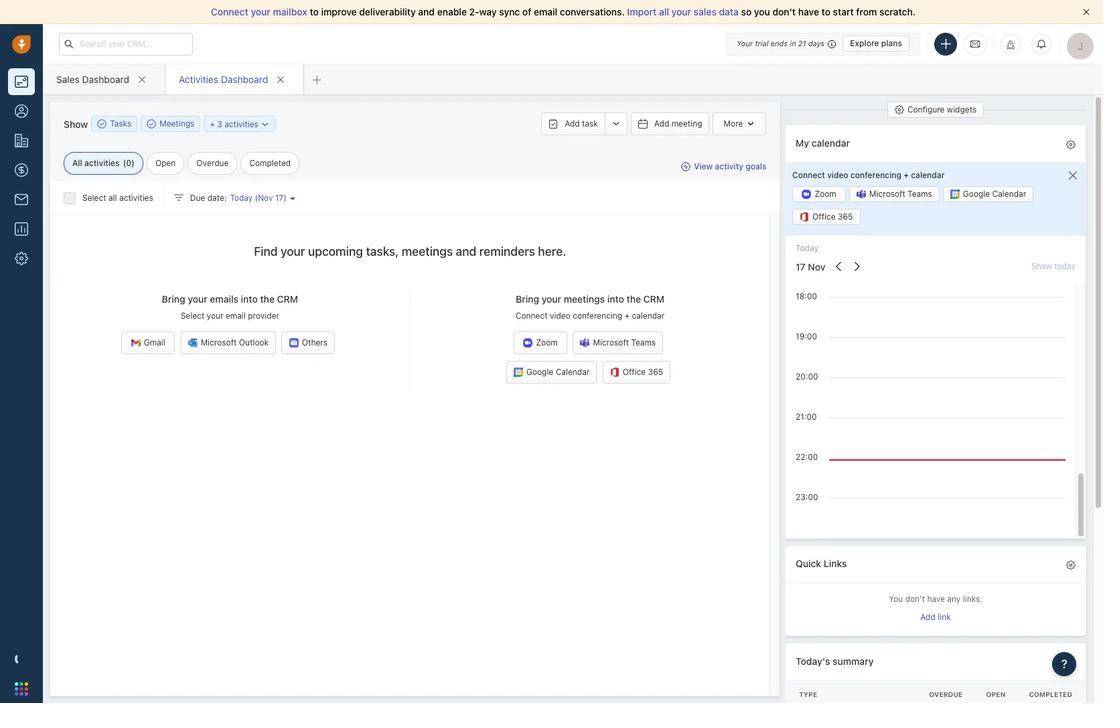 Task type: describe. For each thing, give the bounding box(es) containing it.
microsoft teams for bottom zoom button
[[593, 338, 656, 348]]

days
[[809, 39, 825, 48]]

configure
[[908, 105, 945, 115]]

bring your emails into the crm select your email provider
[[162, 294, 298, 321]]

you
[[890, 595, 904, 605]]

down image
[[261, 120, 270, 129]]

2 horizontal spatial +
[[904, 170, 910, 180]]

gmail
[[144, 338, 165, 348]]

1 vertical spatial zoom button
[[514, 332, 568, 355]]

tasks
[[110, 119, 131, 129]]

video inside bring your meetings into the crm connect video conferencing + calendar
[[550, 311, 571, 321]]

microsoft teams for the right zoom button
[[870, 189, 933, 199]]

scratch.
[[880, 6, 916, 17]]

your left the sales
[[672, 6, 692, 17]]

the for meetings
[[627, 294, 641, 305]]

improve
[[321, 6, 357, 17]]

Search your CRM... text field
[[59, 33, 193, 55]]

0 horizontal spatial and
[[419, 6, 435, 17]]

2 horizontal spatial microsoft
[[870, 189, 906, 199]]

connect video conferencing + calendar
[[793, 170, 945, 180]]

add for add meeting
[[655, 119, 670, 129]]

in
[[790, 39, 797, 48]]

) for today ( nov 17 )
[[284, 193, 287, 203]]

dashboard for activities dashboard
[[221, 73, 268, 85]]

tasks,
[[366, 245, 399, 259]]

due
[[190, 193, 205, 203]]

your
[[737, 39, 754, 48]]

meetings
[[160, 119, 195, 129]]

view
[[695, 162, 713, 172]]

trial
[[756, 39, 769, 48]]

0 horizontal spatial meetings
[[402, 245, 453, 259]]

0 horizontal spatial don't
[[773, 6, 796, 17]]

my
[[796, 137, 810, 148]]

19:00
[[796, 332, 818, 342]]

+ 3 activities button
[[204, 116, 276, 132]]

meetings inside bring your meetings into the crm connect video conferencing + calendar
[[564, 294, 605, 305]]

any
[[948, 595, 961, 605]]

completed for open
[[1030, 691, 1073, 699]]

conferencing inside bring your meetings into the crm connect video conferencing + calendar
[[573, 311, 623, 321]]

your for find your upcoming tasks, meetings and reminders here.
[[281, 245, 305, 259]]

18:00
[[796, 291, 818, 301]]

bring your meetings into the crm connect video conferencing + calendar
[[516, 294, 665, 321]]

+ inside bring your meetings into the crm connect video conferencing + calendar
[[625, 311, 630, 321]]

your trial ends in 21 days
[[737, 39, 825, 48]]

explore
[[851, 38, 880, 48]]

1 horizontal spatial calendar
[[993, 189, 1027, 199]]

activities dashboard
[[179, 73, 268, 85]]

dashboard for sales dashboard
[[82, 73, 129, 85]]

microsoft outlook
[[201, 338, 269, 348]]

0 horizontal spatial overdue
[[197, 158, 229, 168]]

enable
[[438, 6, 467, 17]]

upcoming
[[308, 245, 363, 259]]

today's
[[796, 656, 831, 667]]

outlook
[[239, 338, 269, 348]]

task
[[582, 119, 598, 129]]

view activity goals link
[[682, 161, 767, 173]]

into for meetings
[[608, 294, 625, 305]]

you don't have any links.
[[890, 595, 983, 605]]

import
[[628, 6, 657, 17]]

microsoft outlook button
[[181, 332, 276, 355]]

google calendar for the right zoom button
[[964, 189, 1027, 199]]

type
[[800, 691, 818, 699]]

configure widgets button
[[888, 102, 985, 118]]

365 for microsoft teams button for the right zoom button
[[838, 212, 854, 222]]

activities for all
[[119, 193, 153, 203]]

you
[[755, 6, 771, 17]]

connect for connect video conferencing + calendar
[[793, 170, 826, 180]]

here.
[[538, 245, 567, 259]]

your for bring your emails into the crm select your email provider
[[188, 294, 208, 305]]

17 nov
[[796, 261, 826, 273]]

select all activities
[[82, 193, 153, 203]]

quick
[[796, 558, 822, 570]]

microsoft for bring your meetings into the crm
[[593, 338, 629, 348]]

0 horizontal spatial all
[[109, 193, 117, 203]]

widgets
[[948, 105, 977, 115]]

reminders
[[480, 245, 535, 259]]

1 vertical spatial activities
[[84, 158, 120, 168]]

provider
[[248, 311, 280, 321]]

1 horizontal spatial email
[[534, 6, 558, 17]]

add task
[[565, 119, 598, 129]]

due date:
[[190, 193, 227, 203]]

goals
[[746, 162, 767, 172]]

activities
[[179, 73, 218, 85]]

calendar inside bring your meetings into the crm connect video conferencing + calendar
[[632, 311, 665, 321]]

from
[[857, 6, 878, 17]]

0 vertical spatial conferencing
[[851, 170, 902, 180]]

add for add task
[[565, 119, 580, 129]]

activities for 3
[[225, 119, 259, 129]]

way
[[480, 6, 497, 17]]

0 vertical spatial calendar
[[812, 137, 851, 148]]

emails
[[210, 294, 239, 305]]

the for emails
[[260, 294, 275, 305]]

connect your mailbox to improve deliverability and enable 2-way sync of email conversations. import all your sales data so you don't have to start from scratch.
[[211, 6, 916, 17]]

your for connect your mailbox to improve deliverability and enable 2-way sync of email conversations. import all your sales data so you don't have to start from scratch.
[[251, 6, 271, 17]]

others button
[[282, 332, 335, 355]]

20:00
[[796, 372, 819, 382]]

21:00
[[796, 412, 817, 422]]

1 vertical spatial have
[[928, 595, 946, 605]]

add link link
[[921, 612, 952, 626]]

gmail button
[[121, 332, 175, 355]]

of
[[523, 6, 532, 17]]

connect your mailbox link
[[211, 6, 310, 17]]

show
[[64, 118, 88, 130]]

0 vertical spatial (
[[123, 158, 126, 168]]

+ 3 activities
[[210, 119, 259, 129]]

sync
[[500, 6, 520, 17]]

links.
[[964, 595, 983, 605]]

1 horizontal spatial all
[[660, 6, 670, 17]]

zoom for the right zoom button
[[815, 189, 837, 199]]

1 vertical spatial overdue
[[930, 691, 963, 699]]

today's summary
[[796, 656, 874, 667]]

office for microsoft teams button for the right zoom button
[[813, 212, 836, 222]]

1 vertical spatial nov
[[809, 261, 826, 273]]

what's new image
[[1007, 40, 1016, 49]]

1 horizontal spatial don't
[[906, 595, 926, 605]]

add meeting button
[[631, 113, 710, 135]]

0
[[126, 158, 131, 168]]

so
[[742, 6, 752, 17]]

21
[[799, 39, 807, 48]]

office for microsoft teams button associated with bottom zoom button
[[623, 368, 646, 378]]

22:00
[[796, 452, 819, 462]]

0 horizontal spatial select
[[82, 193, 106, 203]]

close image
[[1084, 9, 1091, 15]]

configure widgets
[[908, 105, 977, 115]]

google calendar button for microsoft teams button associated with bottom zoom button
[[507, 362, 597, 384]]

1 to from the left
[[310, 6, 319, 17]]

email inside bring your emails into the crm select your email provider
[[226, 311, 246, 321]]



Task type: locate. For each thing, give the bounding box(es) containing it.
date:
[[208, 193, 227, 203]]

teams for microsoft teams button for the right zoom button
[[908, 189, 933, 199]]

have up add link
[[928, 595, 946, 605]]

1 vertical spatial calendar
[[912, 170, 945, 180]]

0 vertical spatial +
[[210, 119, 215, 129]]

activities right 'all' on the left top
[[84, 158, 120, 168]]

0 horizontal spatial email
[[226, 311, 246, 321]]

17 up "find"
[[275, 193, 284, 203]]

google calendar button for microsoft teams button for the right zoom button
[[944, 187, 1034, 203]]

bring for bring your meetings into the crm
[[516, 294, 540, 305]]

crm inside bring your meetings into the crm connect video conferencing + calendar
[[644, 294, 665, 305]]

more button
[[713, 113, 767, 135], [713, 113, 767, 135]]

bring down reminders
[[516, 294, 540, 305]]

summary
[[833, 656, 874, 667]]

deliverability
[[359, 6, 416, 17]]

into
[[241, 294, 258, 305], [608, 294, 625, 305]]

today up 17 nov
[[796, 244, 819, 254]]

zoom button down the my calendar
[[793, 187, 847, 203]]

0 vertical spatial nov
[[258, 193, 273, 203]]

0 vertical spatial )
[[131, 158, 135, 168]]

microsoft teams down connect video conferencing + calendar
[[870, 189, 933, 199]]

zoom button down bring your meetings into the crm connect video conferencing + calendar
[[514, 332, 568, 355]]

conversations.
[[560, 6, 625, 17]]

add for add link
[[921, 612, 936, 623]]

video down here.
[[550, 311, 571, 321]]

1 the from the left
[[260, 294, 275, 305]]

1 horizontal spatial teams
[[908, 189, 933, 199]]

2 the from the left
[[627, 294, 641, 305]]

conferencing
[[851, 170, 902, 180], [573, 311, 623, 321]]

google for microsoft teams button associated with bottom zoom button's google calendar button
[[527, 368, 554, 378]]

0 vertical spatial don't
[[773, 6, 796, 17]]

add left meeting
[[655, 119, 670, 129]]

microsoft teams button down connect video conferencing + calendar
[[850, 187, 940, 203]]

( right the date:
[[255, 193, 258, 203]]

have up 21
[[799, 6, 820, 17]]

1 horizontal spatial (
[[255, 193, 258, 203]]

0 horizontal spatial 17
[[275, 193, 284, 203]]

1 horizontal spatial 365
[[838, 212, 854, 222]]

365
[[838, 212, 854, 222], [649, 368, 664, 378]]

meeting
[[672, 119, 703, 129]]

today for today
[[796, 244, 819, 254]]

2 vertical spatial calendar
[[632, 311, 665, 321]]

freshworks switcher image
[[15, 683, 28, 696]]

zoom down connect video conferencing + calendar
[[815, 189, 837, 199]]

add meeting
[[655, 119, 703, 129]]

office 365
[[813, 212, 854, 222], [623, 368, 664, 378]]

find
[[254, 245, 278, 259]]

1 horizontal spatial microsoft
[[593, 338, 629, 348]]

365 for microsoft teams button associated with bottom zoom button
[[649, 368, 664, 378]]

zoom down bring your meetings into the crm connect video conferencing + calendar
[[536, 338, 558, 348]]

)
[[131, 158, 135, 168], [284, 193, 287, 203]]

sales
[[56, 73, 80, 85]]

1 horizontal spatial video
[[828, 170, 849, 180]]

0 horizontal spatial add
[[565, 119, 580, 129]]

microsoft down connect video conferencing + calendar
[[870, 189, 906, 199]]

crm for bring your meetings into the crm
[[644, 294, 665, 305]]

and
[[419, 6, 435, 17], [456, 245, 477, 259]]

0 horizontal spatial google calendar button
[[507, 362, 597, 384]]

1 vertical spatial video
[[550, 311, 571, 321]]

0 vertical spatial microsoft teams
[[870, 189, 933, 199]]

0 vertical spatial video
[[828, 170, 849, 180]]

google calendar for bottom zoom button
[[527, 368, 590, 378]]

0 horizontal spatial calendar
[[556, 368, 590, 378]]

1 vertical spatial zoom
[[536, 338, 558, 348]]

today ( nov 17 )
[[230, 193, 287, 203]]

17 up 18:00
[[796, 261, 806, 273]]

others
[[302, 338, 328, 348]]

crm for bring your emails into the crm
[[277, 294, 298, 305]]

all right import
[[660, 6, 670, 17]]

and left enable
[[419, 6, 435, 17]]

connect inside bring your meetings into the crm connect video conferencing + calendar
[[516, 311, 548, 321]]

0 horizontal spatial office
[[623, 368, 646, 378]]

google for google calendar button corresponding to microsoft teams button for the right zoom button
[[964, 189, 991, 199]]

0 vertical spatial google calendar
[[964, 189, 1027, 199]]

2-
[[470, 6, 480, 17]]

0 horizontal spatial 365
[[649, 368, 664, 378]]

links
[[824, 558, 847, 570]]

0 horizontal spatial teams
[[632, 338, 656, 348]]

1 horizontal spatial office
[[813, 212, 836, 222]]

0 horizontal spatial dashboard
[[82, 73, 129, 85]]

1 vertical spatial google calendar button
[[507, 362, 597, 384]]

don't right you
[[773, 6, 796, 17]]

to left start
[[822, 6, 831, 17]]

1 crm from the left
[[277, 294, 298, 305]]

activity
[[715, 162, 744, 172]]

1 vertical spatial )
[[284, 193, 287, 203]]

select inside bring your emails into the crm select your email provider
[[181, 311, 205, 321]]

sales
[[694, 6, 717, 17]]

1 vertical spatial google calendar
[[527, 368, 590, 378]]

zoom
[[815, 189, 837, 199], [536, 338, 558, 348]]

1 horizontal spatial calendar
[[812, 137, 851, 148]]

0 vertical spatial zoom
[[815, 189, 837, 199]]

your for bring your meetings into the crm connect video conferencing + calendar
[[542, 294, 562, 305]]

select down all activities ( 0 )
[[82, 193, 106, 203]]

1 into from the left
[[241, 294, 258, 305]]

into inside bring your emails into the crm select your email provider
[[241, 294, 258, 305]]

activities right 3
[[225, 119, 259, 129]]

the inside bring your meetings into the crm connect video conferencing + calendar
[[627, 294, 641, 305]]

0 vertical spatial all
[[660, 6, 670, 17]]

0 horizontal spatial into
[[241, 294, 258, 305]]

2 dashboard from the left
[[221, 73, 268, 85]]

23:00
[[796, 492, 819, 502]]

1 horizontal spatial and
[[456, 245, 477, 259]]

teams down connect video conferencing + calendar
[[908, 189, 933, 199]]

0 vertical spatial 17
[[275, 193, 284, 203]]

google calendar button
[[944, 187, 1034, 203], [507, 362, 597, 384]]

microsoft teams button for bottom zoom button
[[573, 332, 664, 355]]

0 horizontal spatial microsoft teams
[[593, 338, 656, 348]]

1 dashboard from the left
[[82, 73, 129, 85]]

2 crm from the left
[[644, 294, 665, 305]]

teams down bring your meetings into the crm connect video conferencing + calendar
[[632, 338, 656, 348]]

1 horizontal spatial 17
[[796, 261, 806, 273]]

have
[[799, 6, 820, 17], [928, 595, 946, 605]]

0 horizontal spatial nov
[[258, 193, 273, 203]]

meetings down here.
[[564, 294, 605, 305]]

all
[[72, 158, 82, 168]]

1 horizontal spatial overdue
[[930, 691, 963, 699]]

1 vertical spatial teams
[[632, 338, 656, 348]]

ends
[[771, 39, 788, 48]]

nov right the date:
[[258, 193, 273, 203]]

dashboard
[[82, 73, 129, 85], [221, 73, 268, 85]]

explore plans link
[[843, 36, 910, 52]]

select
[[82, 193, 106, 203], [181, 311, 205, 321]]

0 vertical spatial 365
[[838, 212, 854, 222]]

1 horizontal spatial conferencing
[[851, 170, 902, 180]]

today for today ( nov 17 )
[[230, 193, 253, 203]]

add left the task
[[565, 119, 580, 129]]

more
[[724, 119, 744, 129]]

1 vertical spatial calendar
[[556, 368, 590, 378]]

add left link
[[921, 612, 936, 623]]

your left mailbox
[[251, 6, 271, 17]]

teams for microsoft teams button associated with bottom zoom button
[[632, 338, 656, 348]]

0 vertical spatial overdue
[[197, 158, 229, 168]]

0 horizontal spatial google calendar
[[527, 368, 590, 378]]

0 horizontal spatial have
[[799, 6, 820, 17]]

your right "find"
[[281, 245, 305, 259]]

0 horizontal spatial +
[[210, 119, 215, 129]]

your inside bring your meetings into the crm connect video conferencing + calendar
[[542, 294, 562, 305]]

office 365 button for microsoft teams button for the right zoom button
[[793, 209, 861, 225]]

connect for connect your mailbox to improve deliverability and enable 2-way sync of email conversations. import all your sales data so you don't have to start from scratch.
[[211, 6, 249, 17]]

meetings right tasks,
[[402, 245, 453, 259]]

video down the my calendar
[[828, 170, 849, 180]]

add task button
[[542, 113, 605, 135]]

1 vertical spatial office 365 button
[[603, 362, 671, 384]]

1 horizontal spatial open
[[987, 691, 1006, 699]]

2 into from the left
[[608, 294, 625, 305]]

0 vertical spatial office 365
[[813, 212, 854, 222]]

don't
[[773, 6, 796, 17], [906, 595, 926, 605]]

0 vertical spatial office
[[813, 212, 836, 222]]

find your upcoming tasks, meetings and reminders here.
[[254, 245, 567, 259]]

your down emails
[[207, 311, 224, 321]]

bring for bring your emails into the crm
[[162, 294, 185, 305]]

activities inside "+ 3 activities" link
[[225, 119, 259, 129]]

all down all activities ( 0 )
[[109, 193, 117, 203]]

zoom for bottom zoom button
[[536, 338, 558, 348]]

0 vertical spatial google
[[964, 189, 991, 199]]

email
[[534, 6, 558, 17], [226, 311, 246, 321]]

view activity goals
[[695, 162, 767, 172]]

microsoft teams down bring your meetings into the crm connect video conferencing + calendar
[[593, 338, 656, 348]]

connect
[[211, 6, 249, 17], [793, 170, 826, 180], [516, 311, 548, 321]]

0 vertical spatial zoom button
[[793, 187, 847, 203]]

0 vertical spatial google calendar button
[[944, 187, 1034, 203]]

send email image
[[971, 38, 981, 49]]

your left emails
[[188, 294, 208, 305]]

don't right the you
[[906, 595, 926, 605]]

into for emails
[[241, 294, 258, 305]]

plans
[[882, 38, 903, 48]]

microsoft teams button
[[850, 187, 940, 203], [573, 332, 664, 355]]

link
[[939, 612, 952, 623]]

0 horizontal spatial connect
[[211, 6, 249, 17]]

1 vertical spatial (
[[255, 193, 258, 203]]

1 horizontal spatial office 365 button
[[793, 209, 861, 225]]

microsoft for bring your emails into the crm
[[201, 338, 237, 348]]

+ 3 activities link
[[210, 118, 270, 130]]

0 vertical spatial completed
[[250, 158, 291, 168]]

dashboard up "+ 3 activities" link
[[221, 73, 268, 85]]

office 365 for microsoft teams button associated with bottom zoom button
[[623, 368, 664, 378]]

email down emails
[[226, 311, 246, 321]]

add
[[565, 119, 580, 129], [655, 119, 670, 129], [921, 612, 936, 623]]

bring inside bring your meetings into the crm connect video conferencing + calendar
[[516, 294, 540, 305]]

0 vertical spatial email
[[534, 6, 558, 17]]

microsoft inside button
[[201, 338, 237, 348]]

activities down the 0
[[119, 193, 153, 203]]

bring up gmail on the left of the page
[[162, 294, 185, 305]]

0 vertical spatial connect
[[211, 6, 249, 17]]

my calendar
[[796, 137, 851, 148]]

1 vertical spatial +
[[904, 170, 910, 180]]

completed
[[250, 158, 291, 168], [1030, 691, 1073, 699]]

0 vertical spatial office 365 button
[[793, 209, 861, 225]]

2 to from the left
[[822, 6, 831, 17]]

completed for overdue
[[250, 158, 291, 168]]

email right of
[[534, 6, 558, 17]]

into inside bring your meetings into the crm connect video conferencing + calendar
[[608, 294, 625, 305]]

1 horizontal spatial google calendar
[[964, 189, 1027, 199]]

crm inside bring your emails into the crm select your email provider
[[277, 294, 298, 305]]

1 bring from the left
[[162, 294, 185, 305]]

1 horizontal spatial crm
[[644, 294, 665, 305]]

select up microsoft outlook button
[[181, 311, 205, 321]]

0 horizontal spatial completed
[[250, 158, 291, 168]]

microsoft teams button down bring your meetings into the crm connect video conferencing + calendar
[[573, 332, 664, 355]]

+
[[210, 119, 215, 129], [904, 170, 910, 180], [625, 311, 630, 321]]

your
[[251, 6, 271, 17], [672, 6, 692, 17], [281, 245, 305, 259], [188, 294, 208, 305], [542, 294, 562, 305], [207, 311, 224, 321]]

quick links
[[796, 558, 847, 570]]

1 horizontal spatial office 365
[[813, 212, 854, 222]]

) for all activities ( 0 )
[[131, 158, 135, 168]]

import all your sales data link
[[628, 6, 742, 17]]

1 vertical spatial google
[[527, 368, 554, 378]]

explore plans
[[851, 38, 903, 48]]

add inside button
[[655, 119, 670, 129]]

0 horizontal spatial conferencing
[[573, 311, 623, 321]]

microsoft down bring your meetings into the crm connect video conferencing + calendar
[[593, 338, 629, 348]]

office 365 button for microsoft teams button associated with bottom zoom button
[[603, 362, 671, 384]]

0 horizontal spatial open
[[155, 158, 176, 168]]

0 horizontal spatial zoom
[[536, 338, 558, 348]]

microsoft teams button for the right zoom button
[[850, 187, 940, 203]]

0 vertical spatial microsoft teams button
[[850, 187, 940, 203]]

1 vertical spatial open
[[987, 691, 1006, 699]]

0 horizontal spatial (
[[123, 158, 126, 168]]

0 horizontal spatial office 365 button
[[603, 362, 671, 384]]

0 horizontal spatial )
[[131, 158, 135, 168]]

today right the date:
[[230, 193, 253, 203]]

all
[[660, 6, 670, 17], [109, 193, 117, 203]]

office 365 button
[[793, 209, 861, 225], [603, 362, 671, 384]]

office
[[813, 212, 836, 222], [623, 368, 646, 378]]

+ inside button
[[210, 119, 215, 129]]

1 vertical spatial today
[[796, 244, 819, 254]]

office 365 for microsoft teams button for the right zoom button
[[813, 212, 854, 222]]

start
[[834, 6, 854, 17]]

bring inside bring your emails into the crm select your email provider
[[162, 294, 185, 305]]

microsoft left 'outlook'
[[201, 338, 237, 348]]

add link
[[921, 612, 952, 623]]

google calendar
[[964, 189, 1027, 199], [527, 368, 590, 378]]

0 horizontal spatial google
[[527, 368, 554, 378]]

3
[[217, 119, 222, 129]]

sales dashboard
[[56, 73, 129, 85]]

1 horizontal spatial zoom button
[[793, 187, 847, 203]]

dashboard right sales
[[82, 73, 129, 85]]

to right mailbox
[[310, 6, 319, 17]]

2 vertical spatial +
[[625, 311, 630, 321]]

nov up 18:00
[[809, 261, 826, 273]]

2 bring from the left
[[516, 294, 540, 305]]

activities
[[225, 119, 259, 129], [84, 158, 120, 168], [119, 193, 153, 203]]

1 vertical spatial connect
[[793, 170, 826, 180]]

0 vertical spatial have
[[799, 6, 820, 17]]

the inside bring your emails into the crm select your email provider
[[260, 294, 275, 305]]

( up select all activities
[[123, 158, 126, 168]]

1 vertical spatial select
[[181, 311, 205, 321]]

and left reminders
[[456, 245, 477, 259]]

your down here.
[[542, 294, 562, 305]]

1 vertical spatial and
[[456, 245, 477, 259]]

data
[[720, 6, 739, 17]]

calendar
[[993, 189, 1027, 199], [556, 368, 590, 378]]

all activities ( 0 )
[[72, 158, 135, 168]]

1 horizontal spatial microsoft teams
[[870, 189, 933, 199]]

1 horizontal spatial meetings
[[564, 294, 605, 305]]

add inside button
[[565, 119, 580, 129]]

overdue
[[197, 158, 229, 168], [930, 691, 963, 699]]

0 vertical spatial calendar
[[993, 189, 1027, 199]]

1 vertical spatial completed
[[1030, 691, 1073, 699]]



Task type: vqa. For each thing, say whether or not it's contained in the screenshot.
Phone element
no



